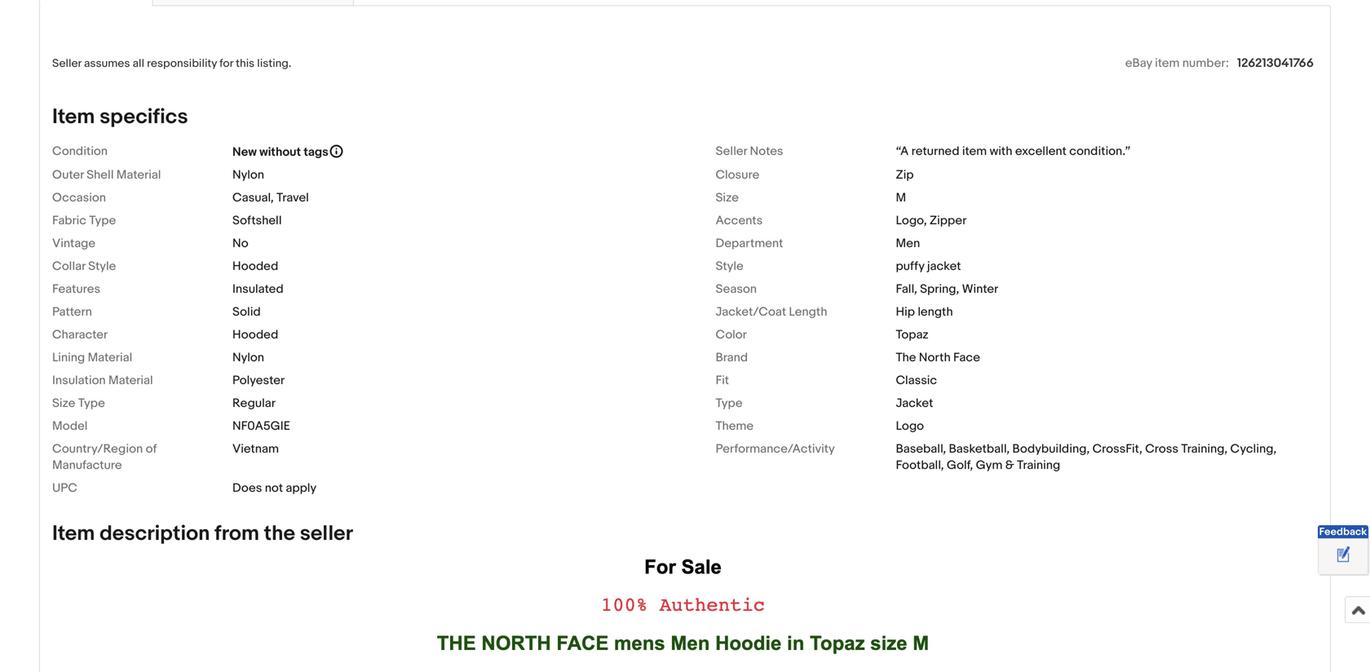 Task type: locate. For each thing, give the bounding box(es) containing it.
nylon up 'polyester'
[[233, 350, 264, 365]]

hooded for collar style
[[233, 259, 278, 274]]

material for insulation material
[[109, 373, 153, 388]]

seller for seller notes
[[716, 144, 747, 159]]

size up model
[[52, 396, 75, 411]]

softshell
[[233, 213, 282, 228]]

material down lining material at the left of page
[[109, 373, 153, 388]]

1 vertical spatial nylon
[[233, 350, 264, 365]]

logo,
[[896, 213, 927, 228]]

responsibility
[[147, 57, 217, 71]]

0 vertical spatial item
[[1155, 56, 1180, 71]]

"a returned item with excellent condition."
[[896, 144, 1131, 159]]

0 horizontal spatial size
[[52, 396, 75, 411]]

nylon for lining material
[[233, 350, 264, 365]]

baseball, basketball, bodybuilding, crossfit, cross training, cycling, football, golf, gym & training
[[896, 442, 1277, 473]]

type down occasion
[[89, 213, 116, 228]]

color
[[716, 328, 747, 342]]

without
[[260, 145, 301, 160]]

type for fabric type
[[89, 213, 116, 228]]

hooded up insulated
[[233, 259, 278, 274]]

apply
[[286, 481, 317, 496]]

ebay item number: 126213041766
[[1126, 56, 1314, 71]]

item
[[52, 105, 95, 130], [52, 521, 95, 547]]

outer shell material
[[52, 168, 161, 182]]

size down closure
[[716, 191, 739, 205]]

all
[[133, 57, 144, 71]]

1 vertical spatial material
[[88, 350, 132, 365]]

0 vertical spatial material
[[117, 168, 161, 182]]

puffy
[[896, 259, 925, 274]]

polyester
[[233, 373, 285, 388]]

type down insulation material
[[78, 396, 105, 411]]

style up season
[[716, 259, 744, 274]]

2 tab from the left
[[152, 0, 354, 6]]

2 item from the top
[[52, 521, 95, 547]]

0 vertical spatial hooded
[[233, 259, 278, 274]]

condition."
[[1070, 144, 1131, 159]]

0 horizontal spatial seller
[[52, 57, 81, 71]]

collar
[[52, 259, 85, 274]]

travel
[[277, 191, 309, 205]]

2 vertical spatial material
[[109, 373, 153, 388]]

material up insulation material
[[88, 350, 132, 365]]

training
[[1017, 458, 1061, 473]]

1 tab from the left
[[39, 0, 153, 6]]

the
[[264, 521, 295, 547]]

item left the with
[[963, 144, 987, 159]]

style right collar
[[88, 259, 116, 274]]

hooded
[[233, 259, 278, 274], [233, 328, 278, 342]]

0 horizontal spatial item
[[963, 144, 987, 159]]

seller for seller assumes all responsibility for this listing.
[[52, 57, 81, 71]]

shell
[[87, 168, 114, 182]]

material for lining material
[[88, 350, 132, 365]]

training,
[[1182, 442, 1228, 457]]

size
[[716, 191, 739, 205], [52, 396, 75, 411]]

0 vertical spatial seller
[[52, 57, 81, 71]]

1 vertical spatial seller
[[716, 144, 747, 159]]

seller left assumes
[[52, 57, 81, 71]]

tab
[[39, 0, 153, 6], [152, 0, 354, 6]]

topaz
[[896, 328, 929, 342]]

0 vertical spatial size
[[716, 191, 739, 205]]

2 hooded from the top
[[233, 328, 278, 342]]

0 vertical spatial item
[[52, 105, 95, 130]]

excellent
[[1016, 144, 1067, 159]]

tab up this
[[152, 0, 354, 6]]

zip
[[896, 168, 914, 182]]

does
[[233, 481, 262, 496]]

pattern
[[52, 305, 92, 319]]

insulated
[[233, 282, 284, 297]]

regular
[[233, 396, 276, 411]]

the
[[896, 350, 916, 365]]

seller up closure
[[716, 144, 747, 159]]

logo
[[896, 419, 924, 434]]

126213041766
[[1238, 56, 1314, 71]]

1 vertical spatial size
[[52, 396, 75, 411]]

1 hooded from the top
[[233, 259, 278, 274]]

seller
[[300, 521, 353, 547]]

golf,
[[947, 458, 974, 473]]

hooded down solid
[[233, 328, 278, 342]]

specifics
[[100, 105, 188, 130]]

department
[[716, 236, 783, 251]]

face
[[954, 350, 981, 365]]

tab list
[[39, 0, 1331, 6]]

style
[[88, 259, 116, 274], [716, 259, 744, 274]]

size for size type
[[52, 396, 75, 411]]

item down upc
[[52, 521, 95, 547]]

hip
[[896, 305, 915, 319]]

size type
[[52, 396, 105, 411]]

crossfit,
[[1093, 442, 1143, 457]]

1 horizontal spatial style
[[716, 259, 744, 274]]

does not apply
[[233, 481, 317, 496]]

tab up assumes
[[39, 0, 153, 6]]

the north face
[[896, 350, 981, 365]]

new without tags
[[233, 145, 329, 160]]

item
[[1155, 56, 1180, 71], [963, 144, 987, 159]]

1 item from the top
[[52, 105, 95, 130]]

fabric type
[[52, 213, 116, 228]]

item right "ebay"
[[1155, 56, 1180, 71]]

1 horizontal spatial seller
[[716, 144, 747, 159]]

nylon down new
[[233, 168, 264, 182]]

1 nylon from the top
[[233, 168, 264, 182]]

length
[[918, 305, 953, 319]]

0 horizontal spatial style
[[88, 259, 116, 274]]

of
[[146, 442, 157, 457]]

item up condition
[[52, 105, 95, 130]]

occasion
[[52, 191, 106, 205]]

size for size
[[716, 191, 739, 205]]

2 style from the left
[[716, 259, 744, 274]]

character
[[52, 328, 108, 342]]

nf0a5gie
[[233, 419, 290, 434]]

features
[[52, 282, 100, 297]]

2 nylon from the top
[[233, 350, 264, 365]]

material right shell at the top left
[[117, 168, 161, 182]]

solid
[[233, 305, 261, 319]]

item for item description from the seller
[[52, 521, 95, 547]]

for
[[220, 57, 233, 71]]

country/region
[[52, 442, 143, 457]]

fit
[[716, 373, 729, 388]]

1 vertical spatial item
[[963, 144, 987, 159]]

1 horizontal spatial size
[[716, 191, 739, 205]]

ebay
[[1126, 56, 1153, 71]]

item specifics
[[52, 105, 188, 130]]

fall, spring, winter
[[896, 282, 999, 297]]

0 vertical spatial nylon
[[233, 168, 264, 182]]

new
[[233, 145, 257, 160]]

1 vertical spatial hooded
[[233, 328, 278, 342]]

type
[[89, 213, 116, 228], [78, 396, 105, 411], [716, 396, 743, 411]]

casual, travel
[[233, 191, 309, 205]]

1 vertical spatial item
[[52, 521, 95, 547]]

insulation
[[52, 373, 106, 388]]



Task type: describe. For each thing, give the bounding box(es) containing it.
bodybuilding,
[[1013, 442, 1090, 457]]

classic
[[896, 373, 937, 388]]

jacket/coat
[[716, 305, 787, 319]]

with
[[990, 144, 1013, 159]]

cross
[[1146, 442, 1179, 457]]

jacket
[[927, 259, 961, 274]]

brand
[[716, 350, 748, 365]]

gym
[[976, 458, 1003, 473]]

lining material
[[52, 350, 132, 365]]

fabric
[[52, 213, 86, 228]]

nylon for outer shell material
[[233, 168, 264, 182]]

tags
[[304, 145, 329, 160]]

fall,
[[896, 282, 918, 297]]

outer
[[52, 168, 84, 182]]

assumes
[[84, 57, 130, 71]]

upc
[[52, 481, 77, 496]]

description
[[100, 521, 210, 547]]

1 horizontal spatial item
[[1155, 56, 1180, 71]]

casual,
[[233, 191, 274, 205]]

jacket
[[896, 396, 934, 411]]

seller notes
[[716, 144, 784, 159]]

baseball,
[[896, 442, 947, 457]]

men
[[896, 236, 920, 251]]

zipper
[[930, 213, 967, 228]]

"a
[[896, 144, 909, 159]]

&
[[1006, 458, 1015, 473]]

hip length
[[896, 305, 953, 319]]

seller assumes all responsibility for this listing.
[[52, 57, 292, 71]]

model
[[52, 419, 88, 434]]

basketball,
[[949, 442, 1010, 457]]

puffy jacket
[[896, 259, 961, 274]]

length
[[789, 305, 828, 319]]

type for size type
[[78, 396, 105, 411]]

performance/activity
[[716, 442, 835, 457]]

type up theme
[[716, 396, 743, 411]]

cycling,
[[1231, 442, 1277, 457]]

logo, zipper
[[896, 213, 967, 228]]

hooded for character
[[233, 328, 278, 342]]

insulation material
[[52, 373, 153, 388]]

this
[[236, 57, 255, 71]]

country/region of manufacture
[[52, 442, 157, 473]]

winter
[[962, 282, 999, 297]]

season
[[716, 282, 757, 297]]

item description from the seller
[[52, 521, 353, 547]]

not
[[265, 481, 283, 496]]

m
[[896, 191, 906, 205]]

returned
[[912, 144, 960, 159]]

condition
[[52, 144, 108, 159]]

football,
[[896, 458, 944, 473]]

from
[[215, 521, 259, 547]]

spring,
[[920, 282, 960, 297]]

feedback
[[1320, 526, 1368, 538]]

item for item specifics
[[52, 105, 95, 130]]

theme
[[716, 419, 754, 434]]

vietnam
[[233, 442, 279, 457]]

vintage
[[52, 236, 95, 251]]

closure
[[716, 168, 760, 182]]

manufacture
[[52, 458, 122, 473]]

1 style from the left
[[88, 259, 116, 274]]

notes
[[750, 144, 784, 159]]

listing.
[[257, 57, 292, 71]]

jacket/coat length
[[716, 305, 828, 319]]

north
[[919, 350, 951, 365]]

collar style
[[52, 259, 116, 274]]



Task type: vqa. For each thing, say whether or not it's contained in the screenshot.
topmost Size
yes



